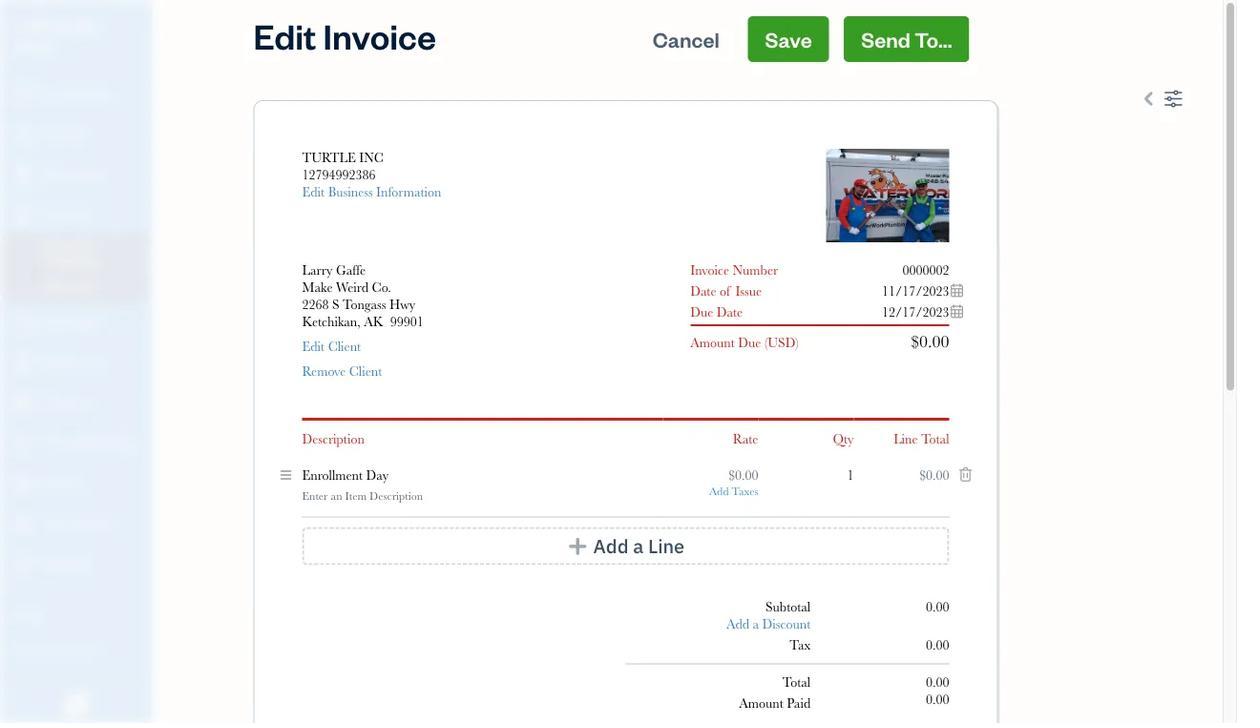 Task type: locate. For each thing, give the bounding box(es) containing it.
Issue date in MM/DD/YYYY format text field
[[825, 284, 965, 299]]

number
[[733, 263, 778, 278]]

0 horizontal spatial total
[[783, 676, 811, 691]]

client right remove
[[349, 364, 382, 379]]

ketchikan,
[[302, 314, 361, 329]]

invoice
[[323, 12, 436, 58], [691, 263, 730, 278]]

team
[[14, 642, 44, 658]]

amount left paid
[[739, 697, 784, 712]]

expense image
[[12, 354, 35, 373]]

date down date of issue
[[717, 305, 743, 320]]

turtle
[[15, 18, 70, 36], [302, 150, 356, 165]]

client
[[328, 339, 361, 354], [349, 364, 382, 379]]

0 horizontal spatial turtle
[[15, 18, 70, 36]]

due left (
[[738, 335, 761, 350]]

members
[[47, 642, 98, 658]]

larry
[[302, 263, 333, 278]]

invoice image
[[12, 205, 35, 224]]

rate
[[733, 432, 759, 447]]

inc inside turtle inc 12794992386
[[359, 150, 384, 165]]

turtle up owner
[[15, 18, 70, 36]]

inc for turtle inc 12794992386
[[359, 150, 384, 165]]

delete image
[[830, 188, 911, 205]]

hwy
[[390, 297, 415, 312]]

total up paid
[[783, 676, 811, 691]]

1 horizontal spatial total
[[922, 432, 950, 447]]

0 vertical spatial date
[[691, 284, 717, 299]]

Enter an Item Name text field
[[302, 467, 663, 484]]

amount down due date
[[691, 335, 735, 350]]

turtle inside "turtle inc owner"
[[15, 18, 70, 36]]

estimate image
[[12, 165, 35, 184]]

inc
[[73, 18, 96, 36], [359, 150, 384, 165]]

0 vertical spatial amount
[[691, 335, 735, 350]]

team members link
[[5, 634, 147, 668]]

1 horizontal spatial inc
[[359, 150, 384, 165]]

3 0.00 from the top
[[926, 676, 950, 691]]

send to...
[[862, 25, 953, 53]]

0 vertical spatial client
[[328, 339, 361, 354]]

description
[[302, 432, 365, 447]]

to...
[[915, 25, 953, 53]]

1 vertical spatial invoice
[[691, 263, 730, 278]]

apps link
[[5, 599, 147, 632]]

project image
[[12, 394, 35, 413]]

image
[[873, 188, 911, 205]]

freshbooks image
[[61, 693, 92, 716]]

1 horizontal spatial due
[[738, 335, 761, 350]]

client up remove client button
[[328, 339, 361, 354]]

line
[[894, 432, 918, 447]]

1 horizontal spatial amount
[[739, 697, 784, 712]]

(
[[765, 335, 768, 350]]

delete
[[830, 188, 870, 205]]

0 horizontal spatial invoice
[[323, 12, 436, 58]]

send to... button
[[844, 16, 970, 62]]

0 horizontal spatial due
[[691, 305, 714, 320]]

1 vertical spatial edit
[[302, 339, 325, 354]]

1 vertical spatial inc
[[359, 150, 384, 165]]

99901
[[390, 314, 424, 329]]

payment image
[[12, 314, 35, 333]]

date
[[691, 284, 717, 299], [717, 305, 743, 320]]

report image
[[12, 555, 35, 574]]

weird
[[336, 280, 369, 295]]

due
[[691, 305, 714, 320], [738, 335, 761, 350]]

0 horizontal spatial inc
[[73, 18, 96, 36]]

total inside the total amount paid
[[783, 676, 811, 691]]

12/17/2023
[[882, 305, 950, 320]]

inc inside "turtle inc owner"
[[73, 18, 96, 36]]

edit client button
[[302, 338, 361, 355]]

items and services link
[[5, 669, 147, 703]]

client image
[[12, 125, 35, 144]]

date left of
[[691, 284, 717, 299]]

larry gaffe make weird co. 2268 s tongass hwy ketchikan, ak  99901 edit client remove client
[[302, 263, 424, 379]]

due down date of issue
[[691, 305, 714, 320]]

Enter an Item Description text field
[[302, 488, 663, 504]]

Item Rate (USD) text field
[[728, 468, 759, 483]]

1 horizontal spatial invoice
[[691, 263, 730, 278]]

issue
[[736, 284, 762, 299]]

owner
[[15, 38, 53, 53]]

total
[[922, 432, 950, 447], [783, 676, 811, 691]]

money image
[[12, 475, 35, 494]]

1 horizontal spatial turtle
[[302, 150, 356, 165]]

2 0.00 from the top
[[926, 638, 950, 654]]

0 vertical spatial turtle
[[15, 18, 70, 36]]

turtle for turtle inc 12794992386
[[302, 150, 356, 165]]

tongass
[[343, 297, 386, 312]]

0.00
[[926, 600, 950, 615], [926, 638, 950, 654], [926, 676, 950, 691], [926, 693, 950, 708]]

turtle up 12794992386 in the top of the page
[[302, 150, 356, 165]]

edit
[[254, 12, 316, 58], [302, 339, 325, 354]]

1 vertical spatial turtle
[[302, 150, 356, 165]]

12794992386
[[302, 167, 376, 182]]

amount due ( usd )
[[691, 335, 799, 350]]

amount
[[691, 335, 735, 350], [739, 697, 784, 712]]

1 vertical spatial amount
[[739, 697, 784, 712]]

0.00 0.00
[[926, 676, 950, 708]]

0 horizontal spatial amount
[[691, 335, 735, 350]]

0 vertical spatial inc
[[73, 18, 96, 36]]

s
[[332, 297, 340, 312]]

chevronleft image
[[1140, 87, 1160, 110]]

total right 'line'
[[922, 432, 950, 447]]

turtle inside turtle inc 12794992386
[[302, 150, 356, 165]]

1 vertical spatial total
[[783, 676, 811, 691]]

remove
[[302, 364, 346, 379]]

main element
[[0, 0, 215, 724]]

apps
[[14, 607, 43, 623]]

items and services
[[14, 678, 115, 693]]

0 vertical spatial invoice
[[323, 12, 436, 58]]

send
[[862, 25, 911, 53]]

tax
[[790, 638, 811, 654]]



Task type: vqa. For each thing, say whether or not it's contained in the screenshot.
the bottommost Your
no



Task type: describe. For each thing, give the bounding box(es) containing it.
date of issue
[[691, 284, 762, 299]]

gaffe
[[336, 263, 366, 278]]

amount inside the total amount paid
[[739, 697, 784, 712]]

2268
[[302, 297, 329, 312]]

0 vertical spatial total
[[922, 432, 950, 447]]

turtle inc 12794992386
[[302, 150, 384, 182]]

1 vertical spatial date
[[717, 305, 743, 320]]

delete line item image
[[958, 467, 974, 485]]

qty
[[833, 432, 854, 447]]

0 vertical spatial edit
[[254, 12, 316, 58]]

timer image
[[12, 435, 35, 454]]

1 vertical spatial client
[[349, 364, 382, 379]]

paid
[[787, 697, 811, 712]]

services
[[69, 678, 115, 693]]

settings image
[[1164, 87, 1184, 110]]

subtotal
[[766, 600, 811, 615]]

0 vertical spatial due
[[691, 305, 714, 320]]

cancel button
[[636, 16, 737, 62]]

items
[[14, 678, 44, 693]]

plus image
[[567, 537, 589, 556]]

1 0.00 from the top
[[926, 600, 950, 615]]

team members
[[14, 642, 98, 658]]

and
[[46, 678, 66, 693]]

turtle inc owner
[[15, 18, 96, 53]]

$0.00
[[911, 332, 950, 351]]

Item Quantity text field
[[827, 468, 854, 483]]

edit invoice
[[254, 12, 436, 58]]

due date
[[691, 305, 743, 320]]

usd
[[768, 335, 796, 350]]

turtle for turtle inc owner
[[15, 18, 70, 36]]

of
[[720, 284, 731, 299]]

save
[[765, 25, 812, 53]]

Enter an Invoice # text field
[[902, 263, 950, 278]]

cancel
[[653, 25, 720, 53]]

Line Total (USD) text field
[[919, 468, 950, 483]]

remove client button
[[302, 363, 382, 380]]

)
[[796, 335, 799, 350]]

save button
[[748, 16, 830, 62]]

1 vertical spatial due
[[738, 335, 761, 350]]

total amount paid
[[739, 676, 811, 712]]

chart image
[[12, 515, 35, 534]]

dashboard image
[[12, 85, 35, 104]]

line total
[[894, 432, 950, 447]]

make
[[302, 280, 333, 295]]

12/17/2023 button
[[867, 304, 965, 321]]

inc for turtle inc owner
[[73, 18, 96, 36]]

invoice number
[[691, 263, 778, 278]]

edit inside larry gaffe make weird co. 2268 s tongass hwy ketchikan, ak  99901 edit client remove client
[[302, 339, 325, 354]]

4 0.00 from the top
[[926, 693, 950, 708]]

co.
[[372, 280, 391, 295]]



